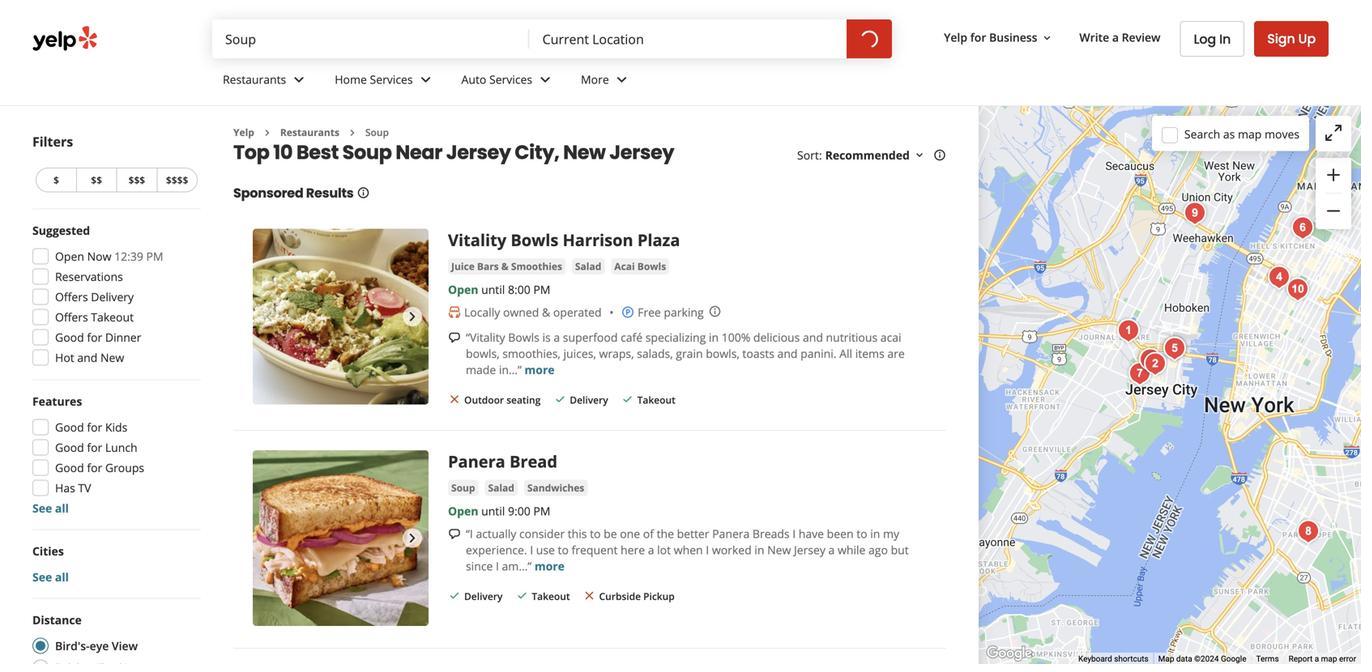 Task type: locate. For each thing, give the bounding box(es) containing it.
soup spot image
[[1263, 261, 1296, 294]]

write a review link
[[1073, 23, 1167, 52]]

soup left near
[[365, 126, 389, 139]]

for inside button
[[970, 30, 986, 45]]

has tv
[[55, 480, 91, 496]]

salad down the "harrison"
[[575, 260, 601, 273]]

24 chevron down v2 image
[[536, 70, 555, 89]]

1 horizontal spatial services
[[489, 72, 532, 87]]

1 vertical spatial panera
[[712, 526, 750, 542]]

slideshow element for vitality bowls harrison plaza
[[253, 229, 429, 405]]

1 horizontal spatial new
[[563, 139, 606, 166]]

all down has
[[55, 501, 69, 516]]

0 horizontal spatial salad button
[[485, 480, 518, 496]]

zoom in image
[[1324, 165, 1343, 185]]

1 24 chevron down v2 image from the left
[[289, 70, 309, 89]]

1 horizontal spatial bowls,
[[706, 346, 740, 361]]

my
[[883, 526, 899, 542]]

for inside suggested group
[[87, 330, 102, 345]]

1 vertical spatial delivery
[[570, 393, 608, 407]]

2 24 chevron down v2 image from the left
[[416, 70, 436, 89]]

0 vertical spatial pm
[[146, 249, 163, 264]]

takeout left 16 close v2 icon
[[532, 590, 570, 603]]

operated
[[553, 305, 602, 320]]

see all down cities
[[32, 570, 69, 585]]

until up actually in the left bottom of the page
[[481, 503, 505, 519]]

log in
[[1194, 30, 1231, 48]]

wraps,
[[599, 346, 634, 361]]

pm right 8:00
[[533, 282, 550, 297]]

good for lunch
[[55, 440, 137, 455]]

cities group
[[32, 543, 201, 585]]

info icon image
[[709, 305, 722, 318], [709, 305, 722, 318]]

1 see from the top
[[32, 501, 52, 516]]

1 vertical spatial salad
[[488, 481, 514, 495]]

yelp left business
[[944, 30, 967, 45]]

good
[[55, 330, 84, 345], [55, 420, 84, 435], [55, 440, 84, 455], [55, 460, 84, 476]]

1 horizontal spatial salad link
[[572, 258, 605, 275]]

see for see all "button" inside the features group
[[32, 501, 52, 516]]

see all
[[32, 501, 69, 516], [32, 570, 69, 585]]

see down cities
[[32, 570, 52, 585]]

& for bars
[[501, 260, 509, 273]]

1 horizontal spatial salad
[[575, 260, 601, 273]]

see inside cities group
[[32, 570, 52, 585]]

services left 24 chevron down v2 icon
[[489, 72, 532, 87]]

1 vertical spatial salad link
[[485, 480, 518, 497]]

2 good from the top
[[55, 420, 84, 435]]

services right the home
[[370, 72, 413, 87]]

0 horizontal spatial delivery
[[91, 289, 134, 305]]

1 all from the top
[[55, 501, 69, 516]]

more down use
[[535, 559, 565, 574]]

16 checkmark v2 image down "am…""
[[516, 590, 529, 603]]

be
[[604, 526, 617, 542]]

pm
[[146, 249, 163, 264], [533, 282, 550, 297], [533, 503, 550, 519]]

1 slideshow element from the top
[[253, 229, 429, 405]]

0 vertical spatial open
[[55, 249, 84, 264]]

okdongsik image
[[1282, 273, 1314, 306]]

see all inside cities group
[[32, 570, 69, 585]]

2 until from the top
[[481, 503, 505, 519]]

& right bars
[[501, 260, 509, 273]]

for left business
[[970, 30, 986, 45]]

1 horizontal spatial salad button
[[572, 258, 605, 275]]

jersey
[[446, 139, 511, 166], [610, 139, 674, 166], [794, 542, 826, 558]]

expand map image
[[1324, 123, 1343, 143]]

1 see all button from the top
[[32, 501, 69, 516]]

open until 9:00 pm
[[448, 503, 550, 519]]

0 vertical spatial map
[[1238, 126, 1262, 142]]

good down good for kids
[[55, 440, 84, 455]]

pm right 12:39
[[146, 249, 163, 264]]

0 vertical spatial restaurants
[[223, 72, 286, 87]]

yelp for business button
[[938, 23, 1060, 52]]

new right city,
[[563, 139, 606, 166]]

in down breads
[[755, 542, 764, 558]]

sponsored
[[233, 184, 303, 202]]

salad button up open until 9:00 pm
[[485, 480, 518, 496]]

24 chevron down v2 image inside home services link
[[416, 70, 436, 89]]

0 horizontal spatial 16 chevron right v2 image
[[261, 126, 274, 139]]

jersey left city,
[[446, 139, 511, 166]]

0 vertical spatial more
[[525, 362, 555, 378]]

soup up open until 9:00 pm
[[451, 481, 475, 495]]

in inside the "vitality bowls is a superfood café specializing in 100% delicious and nutritious acai bowls, smoothies, juices, wraps, salads, grain bowls, toasts and panini. all items are made in…"
[[709, 330, 719, 345]]

near
[[396, 139, 442, 166]]

0 vertical spatial salad button
[[572, 258, 605, 275]]

0 horizontal spatial &
[[501, 260, 509, 273]]

1 horizontal spatial 24 chevron down v2 image
[[416, 70, 436, 89]]

2 see all from the top
[[32, 570, 69, 585]]

2 horizontal spatial new
[[767, 542, 791, 558]]

16 checkmark v2 image down 16 speech v2 icon
[[448, 590, 461, 603]]

for for business
[[970, 30, 986, 45]]

1 vertical spatial slideshow element
[[253, 450, 429, 626]]

pm for vitality bowls harrison plaza
[[533, 282, 550, 297]]

search as map moves
[[1185, 126, 1300, 142]]

0 horizontal spatial map
[[1238, 126, 1262, 142]]

open down the juice
[[448, 282, 478, 297]]

yelp inside button
[[944, 30, 967, 45]]

16 checkmark v2 image
[[621, 393, 634, 406], [448, 590, 461, 603], [516, 590, 529, 603]]

0 horizontal spatial yelp
[[233, 126, 254, 139]]

$$$
[[129, 173, 145, 187]]

map right the as
[[1238, 126, 1262, 142]]

16 checkmark v2 image
[[554, 393, 567, 406]]

good for good for lunch
[[55, 440, 84, 455]]

more link for consider
[[535, 559, 565, 574]]

a right write
[[1112, 30, 1119, 45]]

delivery right 16 checkmark v2 image
[[570, 393, 608, 407]]

"i
[[466, 526, 473, 542]]

bowls up the smoothies
[[511, 229, 559, 251]]

2 horizontal spatial jersey
[[794, 542, 826, 558]]

restaurants up yelp link
[[223, 72, 286, 87]]

restaurants link up yelp link
[[210, 58, 322, 105]]

1 vertical spatial all
[[55, 570, 69, 585]]

yelp for business
[[944, 30, 1037, 45]]

error
[[1339, 654, 1356, 664]]

24 chevron down v2 image left the home
[[289, 70, 309, 89]]

things to do, nail salons, plumbers text field
[[212, 19, 530, 58]]

1 until from the top
[[481, 282, 505, 297]]

0 horizontal spatial services
[[370, 72, 413, 87]]

0 horizontal spatial bowls,
[[466, 346, 500, 361]]

2 all from the top
[[55, 570, 69, 585]]

seating
[[507, 393, 541, 407]]

4 good from the top
[[55, 460, 84, 476]]

salads,
[[637, 346, 673, 361]]

salad for bowls
[[575, 260, 601, 273]]

2 see from the top
[[32, 570, 52, 585]]

jersey inside "i actually consider this to be one of the better panera breads i have been to in my experience. i use to frequent here a lot when i worked in new jersey a while ago but since i am…"
[[794, 542, 826, 558]]

salad link down the "harrison"
[[572, 258, 605, 275]]

1 services from the left
[[370, 72, 413, 87]]

& right 'owned'
[[542, 305, 550, 320]]

business categories element
[[210, 58, 1329, 105]]

1 vertical spatial salad button
[[485, 480, 518, 496]]

"vitality bowls is a superfood café specializing in 100% delicious and nutritious acai bowls, smoothies, juices, wraps, salads, grain bowls, toasts and panini. all items are made in…"
[[466, 330, 905, 378]]

yelp for yelp for business
[[944, 30, 967, 45]]

1 vertical spatial offers
[[55, 310, 88, 325]]

1 horizontal spatial 16 checkmark v2 image
[[516, 590, 529, 603]]

16 chevron right v2 image right best
[[346, 126, 359, 139]]

open for panera
[[448, 503, 478, 519]]

0 vertical spatial until
[[481, 282, 505, 297]]

see all down has
[[32, 501, 69, 516]]

to left the be
[[590, 526, 601, 542]]

2 services from the left
[[489, 72, 532, 87]]

to right use
[[558, 542, 569, 558]]

takeout down salads,
[[637, 393, 676, 407]]

0 vertical spatial bowls
[[511, 229, 559, 251]]

smoothies
[[511, 260, 562, 273]]

for down good for kids
[[87, 440, 102, 455]]

a right is
[[554, 330, 560, 345]]

more link for is
[[525, 362, 555, 378]]

groups
[[105, 460, 144, 476]]

and right hot
[[77, 350, 97, 365]]

salad button for bread
[[485, 480, 518, 496]]

1 16 chevron right v2 image from the left
[[261, 126, 274, 139]]

plaza
[[638, 229, 680, 251]]

sandwiches link
[[524, 480, 588, 497]]

16 chevron down v2 image
[[1041, 31, 1054, 44]]

view
[[112, 638, 138, 654]]

see up cities
[[32, 501, 52, 516]]

&
[[501, 260, 509, 273], [542, 305, 550, 320]]

salad up open until 9:00 pm
[[488, 481, 514, 495]]

1 vertical spatial yelp
[[233, 126, 254, 139]]

salad link up open until 9:00 pm
[[485, 480, 518, 497]]

google image
[[983, 643, 1036, 664]]

new down breads
[[767, 542, 791, 558]]

1 horizontal spatial &
[[542, 305, 550, 320]]

0 vertical spatial all
[[55, 501, 69, 516]]

slideshow element for panera bread
[[253, 450, 429, 626]]

0 vertical spatial panera
[[448, 450, 505, 473]]

panera bread image
[[1159, 333, 1191, 365], [1159, 333, 1191, 365]]

0 vertical spatial salad
[[575, 260, 601, 273]]

delivery up 'offers takeout'
[[91, 289, 134, 305]]

bowls inside button
[[637, 260, 666, 273]]

good down features
[[55, 420, 84, 435]]

1 horizontal spatial delivery
[[464, 590, 503, 603]]

map
[[1238, 126, 1262, 142], [1321, 654, 1337, 664]]

2 bowls, from the left
[[706, 346, 740, 361]]

0 vertical spatial offers
[[55, 289, 88, 305]]

1 vertical spatial restaurants link
[[280, 126, 339, 139]]

restaurants right top
[[280, 126, 339, 139]]

good for good for groups
[[55, 460, 84, 476]]

2 horizontal spatial 16 checkmark v2 image
[[621, 393, 634, 406]]

all down cities
[[55, 570, 69, 585]]

see all button down cities
[[32, 570, 69, 585]]

as
[[1223, 126, 1235, 142]]

until down bars
[[481, 282, 505, 297]]

eye
[[90, 638, 109, 654]]

and down delicious
[[777, 346, 798, 361]]

$
[[53, 173, 59, 187]]

salad link for bread
[[485, 480, 518, 497]]

bowls inside the "vitality bowls is a superfood café specializing in 100% delicious and nutritious acai bowls, smoothies, juices, wraps, salads, grain bowls, toasts and panini. all items are made in…"
[[508, 330, 540, 345]]

i right when
[[706, 542, 709, 558]]

good for good for kids
[[55, 420, 84, 435]]

24 chevron down v2 image for restaurants
[[289, 70, 309, 89]]

terms
[[1256, 654, 1279, 664]]

open
[[55, 249, 84, 264], [448, 282, 478, 297], [448, 503, 478, 519]]

good up has tv
[[55, 460, 84, 476]]

open down soup link
[[448, 503, 478, 519]]

2 vertical spatial pm
[[533, 503, 550, 519]]

0 vertical spatial yelp
[[944, 30, 967, 45]]

actually
[[476, 526, 516, 542]]

0 vertical spatial see all button
[[32, 501, 69, 516]]

moves
[[1265, 126, 1300, 142]]

bowls, down 100%
[[706, 346, 740, 361]]

ago
[[869, 542, 888, 558]]

open for vitality
[[448, 282, 478, 297]]

bowls,
[[466, 346, 500, 361], [706, 346, 740, 361]]

use
[[536, 542, 555, 558]]

16 chevron right v2 image
[[261, 126, 274, 139], [346, 126, 359, 139]]

2 none field from the left
[[530, 19, 847, 58]]

0 horizontal spatial salad
[[488, 481, 514, 495]]

1 horizontal spatial panera
[[712, 526, 750, 542]]

1 horizontal spatial 16 chevron right v2 image
[[346, 126, 359, 139]]

google
[[1221, 654, 1247, 664]]

bowls, up made
[[466, 346, 500, 361]]

0 vertical spatial &
[[501, 260, 509, 273]]

2 vertical spatial open
[[448, 503, 478, 519]]

2 vertical spatial bowls
[[508, 330, 540, 345]]

keyboard shortcuts button
[[1078, 654, 1149, 664]]

salad link for bowls
[[572, 258, 605, 275]]

more link down smoothies,
[[525, 362, 555, 378]]

24 chevron down v2 image inside more link
[[612, 70, 632, 89]]

0 horizontal spatial new
[[100, 350, 124, 365]]

been
[[827, 526, 854, 542]]

1 vertical spatial see all
[[32, 570, 69, 585]]

restaurants link right top
[[280, 126, 339, 139]]

0 vertical spatial slideshow element
[[253, 229, 429, 405]]

2 slideshow element from the top
[[253, 450, 429, 626]]

2 16 chevron right v2 image from the left
[[346, 126, 359, 139]]

1 vertical spatial map
[[1321, 654, 1337, 664]]

0 horizontal spatial to
[[558, 542, 569, 558]]

for for groups
[[87, 460, 102, 476]]

previous image
[[259, 529, 279, 548]]

and up panini.
[[803, 330, 823, 345]]

takeout
[[91, 310, 134, 325], [637, 393, 676, 407], [532, 590, 570, 603]]

0 horizontal spatial and
[[77, 350, 97, 365]]

is
[[542, 330, 551, 345]]

1 vertical spatial until
[[481, 503, 505, 519]]

takeout up dinner
[[91, 310, 134, 325]]

when
[[674, 542, 703, 558]]

up
[[1298, 30, 1316, 48]]

to up 'while'
[[857, 526, 867, 542]]

24 chevron down v2 image
[[289, 70, 309, 89], [416, 70, 436, 89], [612, 70, 632, 89]]

0 vertical spatial see all
[[32, 501, 69, 516]]

report
[[1289, 654, 1313, 664]]

16 checkmark v2 image down wraps,
[[621, 393, 634, 406]]

panera bread link
[[448, 450, 557, 473]]

1 vertical spatial in
[[870, 526, 880, 542]]

new down dinner
[[100, 350, 124, 365]]

log in link
[[1180, 21, 1245, 57]]

0 vertical spatial delivery
[[91, 289, 134, 305]]

salad button for bowls
[[572, 258, 605, 275]]

open down "suggested"
[[55, 249, 84, 264]]

sandwiches
[[527, 481, 584, 495]]

good up hot
[[55, 330, 84, 345]]

offers down reservations
[[55, 289, 88, 305]]

0 vertical spatial takeout
[[91, 310, 134, 325]]

1 bowls, from the left
[[466, 346, 500, 361]]

delivery down "since"
[[464, 590, 503, 603]]

for
[[970, 30, 986, 45], [87, 330, 102, 345], [87, 420, 102, 435], [87, 440, 102, 455], [87, 460, 102, 476]]

24 chevron down v2 image left auto
[[416, 70, 436, 89]]

$$
[[91, 173, 102, 187]]

offers down the offers delivery
[[55, 310, 88, 325]]

jersey down 'have'
[[794, 542, 826, 558]]

group
[[1316, 158, 1351, 229]]

1 vertical spatial see
[[32, 570, 52, 585]]

slideshow element
[[253, 229, 429, 405], [253, 450, 429, 626]]

bowls right the acai in the left top of the page
[[637, 260, 666, 273]]

home
[[335, 72, 367, 87]]

see inside features group
[[32, 501, 52, 516]]

i down experience.
[[496, 559, 499, 574]]

see all button down has
[[32, 501, 69, 516]]

panera up worked
[[712, 526, 750, 542]]

2 vertical spatial in
[[755, 542, 764, 558]]

distance option group
[[28, 612, 201, 664]]

see all inside features group
[[32, 501, 69, 516]]

salad button down the "harrison"
[[572, 258, 605, 275]]

more down smoothies,
[[525, 362, 555, 378]]

16 speech v2 image
[[448, 332, 461, 345]]

3 24 chevron down v2 image from the left
[[612, 70, 632, 89]]

acai bowls
[[614, 260, 666, 273]]

top
[[233, 139, 269, 166]]

1 vertical spatial more
[[535, 559, 565, 574]]

1 vertical spatial open
[[448, 282, 478, 297]]

3 good from the top
[[55, 440, 84, 455]]

1 offers from the top
[[55, 289, 88, 305]]

0 vertical spatial salad link
[[572, 258, 605, 275]]

None field
[[212, 19, 530, 58], [530, 19, 847, 58]]

in…"
[[499, 362, 522, 378]]

1 vertical spatial takeout
[[637, 393, 676, 407]]

for down good for lunch
[[87, 460, 102, 476]]

2 horizontal spatial takeout
[[637, 393, 676, 407]]

i left 'have'
[[793, 526, 796, 542]]

1 none field from the left
[[212, 19, 530, 58]]

bowls for "vitality
[[508, 330, 540, 345]]

1 vertical spatial more link
[[535, 559, 565, 574]]

1 vertical spatial pm
[[533, 282, 550, 297]]

in left 100%
[[709, 330, 719, 345]]

& for owned
[[542, 305, 550, 320]]

0 horizontal spatial salad link
[[485, 480, 518, 497]]

here
[[621, 542, 645, 558]]

all inside features group
[[55, 501, 69, 516]]

sponsored results
[[233, 184, 354, 202]]

1 good from the top
[[55, 330, 84, 345]]

0 horizontal spatial 24 chevron down v2 image
[[289, 70, 309, 89]]

restaurants link
[[210, 58, 322, 105], [280, 126, 339, 139]]

address, neighborhood, city, state or zip text field
[[530, 19, 847, 58]]

made
[[466, 362, 496, 378]]

yelp left "10"
[[233, 126, 254, 139]]

0 horizontal spatial takeout
[[91, 310, 134, 325]]

more link down use
[[535, 559, 565, 574]]

panera up soup button
[[448, 450, 505, 473]]

24 chevron down v2 image for more
[[612, 70, 632, 89]]

good inside suggested group
[[55, 330, 84, 345]]

all inside cities group
[[55, 570, 69, 585]]

services for home services
[[370, 72, 413, 87]]

16 chevron right v2 image right yelp link
[[261, 126, 274, 139]]

bowls for vitality
[[511, 229, 559, 251]]

hot
[[55, 350, 74, 365]]

good for good for dinner
[[55, 330, 84, 345]]

locally owned & operated
[[464, 305, 602, 320]]

0 horizontal spatial in
[[709, 330, 719, 345]]

1 vertical spatial bowls
[[637, 260, 666, 273]]

0 vertical spatial in
[[709, 330, 719, 345]]

for down 'offers takeout'
[[87, 330, 102, 345]]

curbside pickup
[[599, 590, 675, 603]]

bowls up smoothies,
[[508, 330, 540, 345]]

map left error at the bottom of page
[[1321, 654, 1337, 664]]

1 vertical spatial new
[[100, 350, 124, 365]]

2 vertical spatial takeout
[[532, 590, 570, 603]]

superfood
[[563, 330, 618, 345]]

1 see all from the top
[[32, 501, 69, 516]]

& inside juice bars & smoothies button
[[501, 260, 509, 273]]

1 horizontal spatial yelp
[[944, 30, 967, 45]]

pm up consider
[[533, 503, 550, 519]]

1 horizontal spatial and
[[777, 346, 798, 361]]

2 vertical spatial new
[[767, 542, 791, 558]]

jersey down more link
[[610, 139, 674, 166]]

in left my
[[870, 526, 880, 542]]

soup link
[[448, 480, 478, 497]]

see for see all "button" in the cities group
[[32, 570, 52, 585]]

1 vertical spatial see all button
[[32, 570, 69, 585]]

delicious
[[753, 330, 800, 345]]

2 offers from the top
[[55, 310, 88, 325]]

1 horizontal spatial to
[[590, 526, 601, 542]]

the
[[657, 526, 674, 542]]

in
[[1219, 30, 1231, 48]]

delivery
[[91, 289, 134, 305], [570, 393, 608, 407], [464, 590, 503, 603]]

2 vertical spatial delivery
[[464, 590, 503, 603]]

report a map error
[[1289, 654, 1356, 664]]

for up good for lunch
[[87, 420, 102, 435]]

pm for panera bread
[[533, 503, 550, 519]]

0 vertical spatial more link
[[525, 362, 555, 378]]

1 horizontal spatial map
[[1321, 654, 1337, 664]]

1 vertical spatial &
[[542, 305, 550, 320]]

2 see all button from the top
[[32, 570, 69, 585]]

24 chevron down v2 image right more
[[612, 70, 632, 89]]



Task type: vqa. For each thing, say whether or not it's contained in the screenshot.
the Salad link for Bread
yes



Task type: describe. For each thing, give the bounding box(es) containing it.
reservations
[[55, 269, 123, 284]]

the original soupman image
[[1287, 212, 1319, 244]]

sandwiches button
[[524, 480, 588, 496]]

juice
[[451, 260, 475, 273]]

top 10 best soup near jersey city, new jersey
[[233, 139, 674, 166]]

16 close v2 image
[[583, 590, 596, 603]]

acai bowls button
[[611, 258, 669, 275]]

city,
[[515, 139, 559, 166]]

suggested
[[32, 223, 90, 238]]

bread
[[510, 450, 557, 473]]

1 horizontal spatial in
[[755, 542, 764, 558]]

yelp link
[[233, 126, 254, 139]]

bird's-eye view
[[55, 638, 138, 654]]

more
[[581, 72, 609, 87]]

next image
[[403, 307, 422, 326]]

16 info v2 image
[[933, 149, 946, 162]]

pm inside suggested group
[[146, 249, 163, 264]]

keyboard
[[1078, 654, 1112, 664]]

lot
[[657, 542, 671, 558]]

experience.
[[466, 542, 527, 558]]

suggested group
[[28, 222, 201, 371]]

soup up 16 info v2 icon
[[342, 139, 392, 166]]

but
[[891, 542, 909, 558]]

a inside the "vitality bowls is a superfood café specializing in 100% delicious and nutritious acai bowls, smoothies, juices, wraps, salads, grain bowls, toasts and panini. all items are made in…"
[[554, 330, 560, 345]]

16 info v2 image
[[357, 186, 370, 199]]

see all for see all "button" inside the features group
[[32, 501, 69, 516]]

for for kids
[[87, 420, 102, 435]]

outdoor
[[464, 393, 504, 407]]

Loading search field
[[212, 19, 892, 58]]

better
[[677, 526, 709, 542]]

harrison
[[563, 229, 633, 251]]

2 horizontal spatial to
[[857, 526, 867, 542]]

best
[[296, 139, 339, 166]]

and inside suggested group
[[77, 350, 97, 365]]

open inside suggested group
[[55, 249, 84, 264]]

more for is
[[525, 362, 555, 378]]

frequent
[[572, 542, 618, 558]]

juice bars & smoothies button
[[448, 258, 565, 275]]

breads
[[753, 526, 790, 542]]

next image
[[403, 529, 422, 548]]

"i actually consider this to be one of the better panera breads i have been to in my experience. i use to frequent here a lot when i worked in new jersey a while ago but since i am…"
[[466, 526, 909, 574]]

none field address, neighborhood, city, state or zip
[[530, 19, 847, 58]]

good for groups
[[55, 460, 144, 476]]

1 horizontal spatial jersey
[[610, 139, 674, 166]]

report a map error link
[[1289, 654, 1356, 664]]

offers for offers takeout
[[55, 310, 88, 325]]

auto services link
[[448, 58, 568, 105]]

cafe peanut image
[[1112, 315, 1145, 347]]

results
[[306, 184, 354, 202]]

16 speech v2 image
[[448, 528, 461, 541]]

16 locally owned v2 image
[[448, 306, 461, 319]]

more link
[[568, 58, 645, 105]]

bowls for acai
[[637, 260, 666, 273]]

dinner
[[105, 330, 141, 345]]

acai
[[614, 260, 635, 273]]

0 horizontal spatial jersey
[[446, 139, 511, 166]]

a right report
[[1315, 654, 1319, 664]]

good for kids
[[55, 420, 127, 435]]

asian kitchen image
[[1124, 358, 1156, 390]]

hot and new
[[55, 350, 124, 365]]

16 parking v2 image
[[622, 306, 635, 319]]

for for dinner
[[87, 330, 102, 345]]

soup button
[[448, 480, 478, 496]]

restaurants inside the business categories element
[[223, 72, 286, 87]]

previous image
[[259, 307, 279, 326]]

this
[[568, 526, 587, 542]]

16 close v2 image
[[448, 393, 461, 406]]

the soup bowl of park slope image
[[1292, 516, 1325, 548]]

delivery inside suggested group
[[91, 289, 134, 305]]

data
[[1176, 654, 1192, 664]]

consider
[[519, 526, 565, 542]]

distance
[[32, 613, 82, 628]]

vitality bowls harrison plaza link
[[448, 229, 680, 251]]

100%
[[722, 330, 750, 345]]

vitality
[[448, 229, 507, 251]]

zoom out image
[[1324, 201, 1343, 221]]

features group
[[28, 393, 201, 517]]

open until 8:00 pm
[[448, 282, 550, 297]]

items
[[855, 346, 885, 361]]

see all button inside features group
[[32, 501, 69, 516]]

juice bars & smoothies link
[[448, 258, 565, 275]]

offers takeout
[[55, 310, 134, 325]]

free parking
[[638, 305, 704, 320]]

saigon cafe image
[[1139, 348, 1172, 380]]

more for consider
[[535, 559, 565, 574]]

café
[[621, 330, 643, 345]]

see all for see all "button" in the cities group
[[32, 570, 69, 585]]

for for lunch
[[87, 440, 102, 455]]

$$$$ button
[[157, 168, 198, 192]]

nutritious
[[826, 330, 878, 345]]

map region
[[839, 0, 1361, 664]]

0 horizontal spatial 16 checkmark v2 image
[[448, 590, 461, 603]]

0 vertical spatial restaurants link
[[210, 58, 322, 105]]

write
[[1080, 30, 1109, 45]]

sign up link
[[1254, 21, 1329, 57]]

soup inside button
[[451, 481, 475, 495]]

review
[[1122, 30, 1161, 45]]

16 chevron down v2 image
[[913, 149, 926, 162]]

business
[[989, 30, 1037, 45]]

five stars thai restaurant image
[[1179, 197, 1211, 230]]

are
[[888, 346, 905, 361]]

2 horizontal spatial and
[[803, 330, 823, 345]]

a down been on the right
[[829, 542, 835, 558]]

takeout inside suggested group
[[91, 310, 134, 325]]

8:00
[[508, 282, 530, 297]]

cities
[[32, 544, 64, 559]]

a left the lot
[[648, 542, 654, 558]]

until for panera
[[481, 503, 505, 519]]

darke pines image
[[1134, 344, 1167, 376]]

toasts
[[743, 346, 775, 361]]

yelp for yelp link
[[233, 126, 254, 139]]

keyboard shortcuts
[[1078, 654, 1149, 664]]

$$ button
[[76, 168, 116, 192]]

0 vertical spatial new
[[563, 139, 606, 166]]

acai
[[881, 330, 901, 345]]

features
[[32, 394, 82, 409]]

2 horizontal spatial delivery
[[570, 393, 608, 407]]

offers delivery
[[55, 289, 134, 305]]

new inside "i actually consider this to be one of the better panera breads i have been to in my experience. i use to frequent here a lot when i worked in new jersey a while ago but since i am…"
[[767, 542, 791, 558]]

offers for offers delivery
[[55, 289, 88, 305]]

services for auto services
[[489, 72, 532, 87]]

bird's-
[[55, 638, 90, 654]]

home services
[[335, 72, 413, 87]]

acai bowls link
[[611, 258, 669, 275]]

since
[[466, 559, 493, 574]]

map for moves
[[1238, 126, 1262, 142]]

until for vitality
[[481, 282, 505, 297]]

outdoor seating
[[464, 393, 541, 407]]

none field things to do, nail salons, plumbers
[[212, 19, 530, 58]]

0 horizontal spatial panera
[[448, 450, 505, 473]]

lunch
[[105, 440, 137, 455]]

salad for bread
[[488, 481, 514, 495]]

1 vertical spatial restaurants
[[280, 126, 339, 139]]

1 horizontal spatial takeout
[[532, 590, 570, 603]]

one
[[620, 526, 640, 542]]

curbside
[[599, 590, 641, 603]]

$$$$
[[166, 173, 188, 187]]

new inside suggested group
[[100, 350, 124, 365]]

auto services
[[461, 72, 532, 87]]

2 horizontal spatial in
[[870, 526, 880, 542]]

see all button inside cities group
[[32, 570, 69, 585]]

$ button
[[36, 168, 76, 192]]

panera inside "i actually consider this to be one of the better panera breads i have been to in my experience. i use to frequent here a lot when i worked in new jersey a while ago but since i am…"
[[712, 526, 750, 542]]

24 chevron down v2 image for home services
[[416, 70, 436, 89]]

owned
[[503, 305, 539, 320]]

i left use
[[530, 542, 533, 558]]

free
[[638, 305, 661, 320]]

map for error
[[1321, 654, 1337, 664]]

loading image
[[856, 26, 883, 53]]



